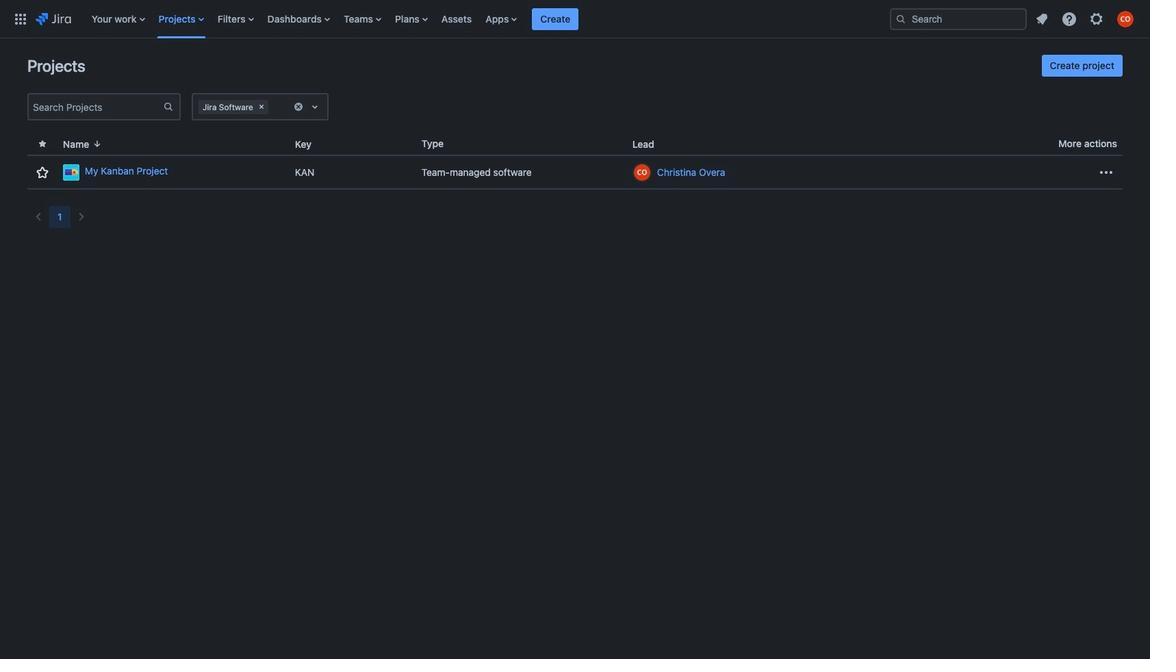 Task type: vqa. For each thing, say whether or not it's contained in the screenshot.
search field
yes



Task type: describe. For each thing, give the bounding box(es) containing it.
primary element
[[8, 0, 879, 38]]

search image
[[896, 13, 907, 24]]

1 horizontal spatial list
[[1030, 7, 1142, 31]]

appswitcher icon image
[[12, 11, 29, 27]]

Search field
[[890, 8, 1027, 30]]

notifications image
[[1034, 11, 1051, 27]]

previous image
[[30, 209, 47, 225]]

Choose Jira products text field
[[271, 100, 274, 114]]



Task type: locate. For each thing, give the bounding box(es) containing it.
banner
[[0, 0, 1151, 38]]

your profile and settings image
[[1118, 11, 1134, 27]]

star my kanban project image
[[34, 164, 51, 180]]

0 horizontal spatial list
[[85, 0, 879, 38]]

clear image
[[293, 101, 304, 112]]

jira image
[[36, 11, 71, 27], [36, 11, 71, 27]]

more image
[[1099, 164, 1115, 180]]

settings image
[[1089, 11, 1105, 27]]

None search field
[[890, 8, 1027, 30]]

help image
[[1062, 11, 1078, 27]]

next image
[[73, 209, 89, 225]]

open image
[[307, 99, 323, 115]]

Search Projects text field
[[29, 97, 163, 116]]

group
[[1042, 55, 1123, 77]]

list
[[85, 0, 879, 38], [1030, 7, 1142, 31]]

clear image
[[256, 101, 267, 112]]

list item
[[532, 0, 579, 38]]



